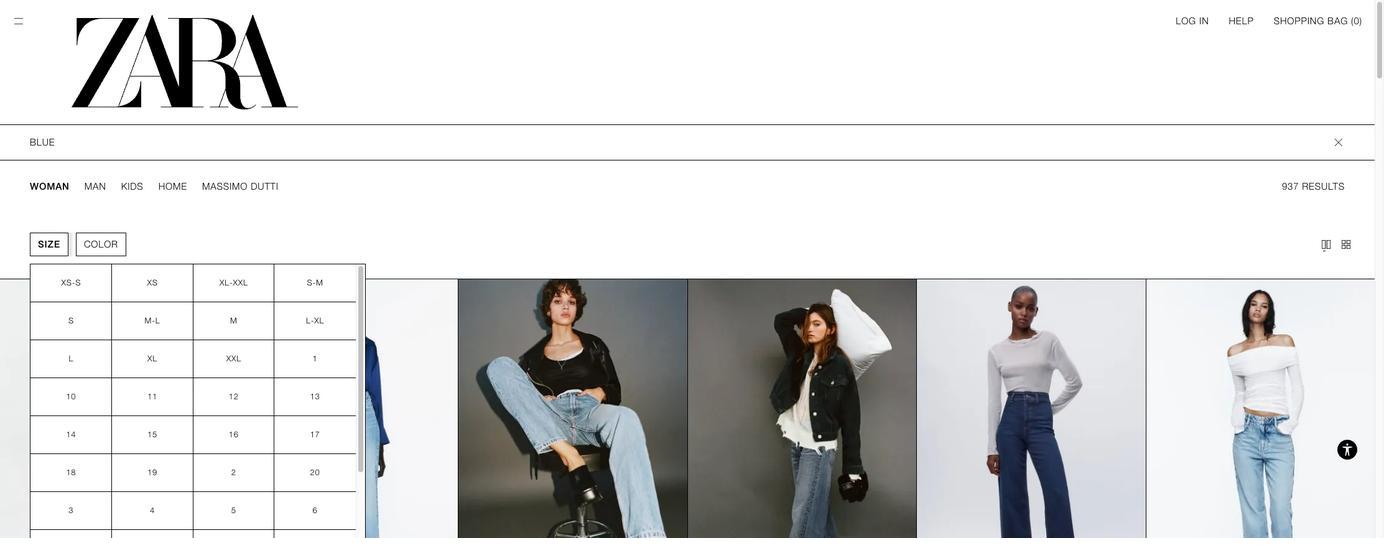 Task type: describe. For each thing, give the bounding box(es) containing it.
1 vertical spatial xxl
[[226, 354, 241, 363]]

15
[[148, 430, 157, 439]]

937
[[1282, 181, 1299, 192]]

log
[[1176, 16, 1196, 27]]

3
[[69, 506, 74, 515]]

l-xl
[[306, 316, 324, 325]]

s-
[[307, 278, 316, 287]]

help
[[1229, 16, 1254, 27]]

home
[[158, 181, 187, 192]]

xs-s
[[61, 278, 81, 287]]

17
[[310, 430, 320, 439]]

18
[[66, 468, 76, 477]]

6
[[313, 506, 318, 515]]

size button
[[30, 233, 68, 256]]

bag
[[1328, 16, 1348, 27]]

14
[[66, 430, 76, 439]]

10
[[66, 392, 76, 401]]

m-l
[[145, 316, 160, 325]]

results
[[1302, 181, 1345, 192]]

shopping
[[1274, 16, 1325, 27]]

0 vertical spatial xxl
[[233, 278, 248, 287]]

zoom change image
[[1320, 238, 1333, 251]]

color button
[[76, 233, 126, 256]]

log in link
[[1176, 15, 1209, 27]]

woman
[[30, 181, 70, 192]]

in
[[1199, 16, 1209, 27]]

help link
[[1229, 15, 1254, 27]]

massimo dutti
[[202, 181, 279, 192]]

1 vertical spatial xl
[[148, 354, 157, 363]]

0
[[1354, 16, 1360, 27]]

0 horizontal spatial m
[[230, 316, 237, 325]]

s-m
[[307, 278, 323, 287]]

1 horizontal spatial m
[[316, 278, 323, 287]]

size
[[38, 239, 60, 250]]

woman button
[[30, 180, 70, 193]]

5
[[231, 506, 236, 515]]

open menu image
[[12, 15, 25, 27]]

kids button
[[121, 180, 143, 193]]

log in
[[1176, 16, 1209, 27]]

image 0 of zw marine straight high rise jeans from zara image
[[917, 279, 1146, 538]]

12
[[229, 392, 239, 401]]

image 0 of high-waisted full length z1975 straight leg jeans from zara image
[[229, 279, 458, 538]]

dutti
[[251, 181, 279, 192]]

xl-xxl
[[220, 278, 248, 287]]

Search for an item, color, collection... field
[[30, 125, 1333, 160]]



Task type: locate. For each thing, give the bounding box(es) containing it.
19
[[148, 468, 157, 477]]

20
[[310, 468, 320, 477]]

l up 10
[[69, 354, 74, 363]]

xs
[[147, 278, 158, 287]]

937 results
[[1282, 181, 1345, 192]]

massimo
[[202, 181, 248, 192]]

0 status
[[1354, 16, 1360, 27]]

color
[[84, 239, 118, 250]]

image 0 of mid-rise trf loose fit jeans from zara image
[[688, 279, 916, 538]]

xl-
[[220, 278, 233, 287]]

0 vertical spatial m
[[316, 278, 323, 287]]

l
[[155, 316, 160, 325], [69, 354, 74, 363]]

image 0 of trf straight leg jeans with a high waist from zara image
[[459, 279, 687, 538]]

l down xs
[[155, 316, 160, 325]]

m
[[316, 278, 323, 287], [230, 316, 237, 325]]

2
[[231, 468, 236, 477]]

massimo dutti button
[[202, 180, 279, 193]]

0 vertical spatial xl
[[314, 316, 324, 325]]

image 0 of high rise z1975 straight leg jeans from zara image
[[1146, 279, 1375, 538]]

xl up 1
[[314, 316, 324, 325]]

0 vertical spatial l
[[155, 316, 160, 325]]

(
[[1351, 16, 1354, 27]]

m-
[[145, 316, 155, 325]]

1 horizontal spatial s
[[75, 278, 81, 287]]

l-
[[306, 316, 314, 325]]

16
[[229, 430, 239, 439]]

xl
[[314, 316, 324, 325], [148, 354, 157, 363]]

1 vertical spatial s
[[68, 316, 74, 325]]

11
[[148, 392, 157, 401]]

4
[[150, 506, 155, 515]]

shopping bag ( 0 )
[[1274, 16, 1362, 27]]

image 0 of double-breasted velvet jacket zw collection from zara image
[[0, 279, 229, 538]]

zara logo united states. go to homepage image
[[71, 15, 298, 109]]

accessibility image
[[1335, 437, 1360, 462]]

home button
[[158, 180, 187, 193]]

m up l-xl
[[316, 278, 323, 287]]

zoom change image
[[1340, 238, 1353, 251]]

s down color button
[[75, 278, 81, 287]]

0 horizontal spatial l
[[69, 354, 74, 363]]

s down the xs-s
[[68, 316, 74, 325]]

1 horizontal spatial l
[[155, 316, 160, 325]]

xl down m-l
[[148, 354, 157, 363]]

0 vertical spatial s
[[75, 278, 81, 287]]

13
[[310, 392, 320, 401]]

xxl
[[233, 278, 248, 287], [226, 354, 241, 363]]

1
[[313, 354, 318, 363]]

man
[[84, 181, 106, 192]]

man button
[[84, 180, 106, 193]]

kids
[[121, 181, 143, 192]]

1 vertical spatial l
[[69, 354, 74, 363]]

None field
[[0, 124, 1375, 161]]

)
[[1360, 16, 1362, 27]]

0 horizontal spatial xl
[[148, 354, 157, 363]]

0 horizontal spatial s
[[68, 316, 74, 325]]

m down xl-xxl
[[230, 316, 237, 325]]

s
[[75, 278, 81, 287], [68, 316, 74, 325]]

1 horizontal spatial xl
[[314, 316, 324, 325]]

1 vertical spatial m
[[230, 316, 237, 325]]

xs-
[[61, 278, 75, 287]]



Task type: vqa. For each thing, say whether or not it's contained in the screenshot.
LOG IN link
yes



